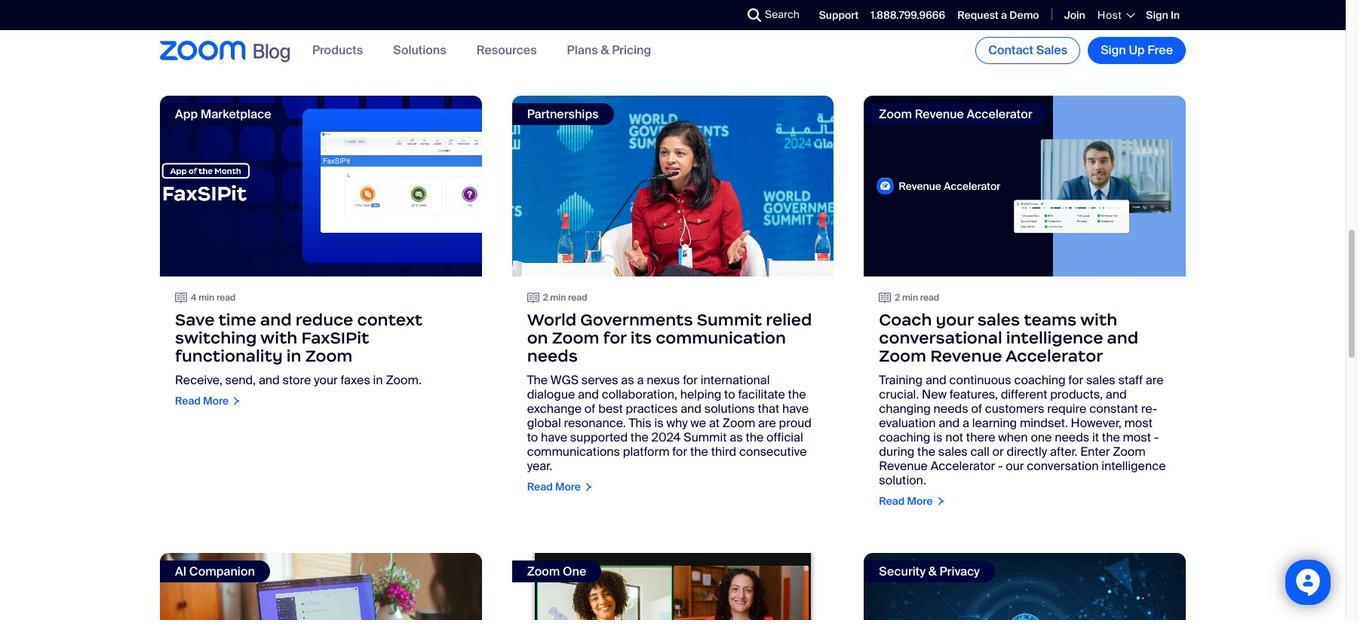 Task type: describe. For each thing, give the bounding box(es) containing it.
year.
[[527, 459, 552, 474]]

read more for revenue
[[879, 495, 933, 508]]

plans & pricing link
[[567, 43, 651, 58]]

training and continuous coaching for sales staff are crucial. new features, different products, and changing needs of customers require constant re- evaluation and a learning mindset. however, most coaching is not there when one needs it the most - during the sales call or directly after. enter
[[879, 373, 1164, 460]]

revenue inside coach your sales teams with conversational intelligence and zoom revenue accelerator
[[930, 346, 1002, 367]]

changing
[[879, 401, 931, 417]]

more inside save time and reduce context switching with faxsipit functionality in zoom receive, send, and store your faxes in zoom. read more
[[203, 394, 229, 408]]

& for security
[[929, 564, 937, 580]]

0 vertical spatial accelerator
[[967, 106, 1033, 122]]

when
[[998, 430, 1028, 446]]

with inside save time and reduce context switching with faxsipit functionality in zoom receive, send, and store your faxes in zoom. read more
[[260, 328, 297, 348]]

min for world governments summit relied on zoom for its communication needs
[[550, 292, 566, 304]]

official
[[767, 430, 803, 446]]

security & privacy link
[[864, 553, 1186, 621]]

1 vertical spatial sales
[[1086, 373, 1116, 388]]

app marketplace
[[175, 106, 271, 122]]

dialogue
[[527, 387, 575, 403]]

resources button
[[477, 43, 537, 58]]

communication
[[656, 328, 786, 348]]

min for coach your sales teams with conversational intelligence and zoom revenue accelerator
[[902, 292, 918, 304]]

practices
[[626, 401, 678, 417]]

4 min read
[[191, 292, 236, 304]]

accelerator inside coach your sales teams with conversational intelligence and zoom revenue accelerator
[[1006, 346, 1103, 367]]

wgs
[[551, 373, 579, 388]]

for inside the wgs serves as a nexus for international dialogue and collaboration, helping to facilitate the exchange of best practices and solutions that have global resonance.
[[683, 373, 698, 388]]

2 zoom revenue accelerator from the top
[[879, 444, 1146, 474]]

training
[[879, 373, 923, 388]]

of for needs
[[585, 401, 596, 417]]

up
[[1129, 42, 1145, 58]]

switching
[[175, 328, 257, 348]]

learning
[[972, 416, 1017, 431]]

security
[[879, 564, 926, 580]]

support
[[819, 8, 859, 22]]

plans
[[567, 43, 598, 58]]

faxes
[[341, 373, 370, 388]]

and up resonance. on the bottom left of the page
[[578, 387, 599, 403]]

however,
[[1071, 416, 1122, 431]]

& for plans
[[601, 43, 609, 58]]

for inside this is why we at zoom are proud to have supported the 2024 summit as the official communications platform for the third consecutive year.
[[673, 444, 687, 460]]

world
[[527, 310, 577, 330]]

zoom inside zoom revenue accelerator
[[1113, 444, 1146, 460]]

enter
[[1081, 444, 1110, 460]]

zoom inside world governments summit relied on zoom for its communication needs
[[552, 328, 599, 348]]

time
[[218, 310, 256, 330]]

faxsipit
[[301, 328, 369, 348]]

conversational
[[879, 328, 1002, 348]]

save time and reduce context switching with faxsipit functionality in zoom image
[[160, 96, 482, 277]]

contact sales link
[[976, 37, 1081, 64]]

free
[[1148, 42, 1173, 58]]

on
[[527, 328, 548, 348]]

1.888.799.9666
[[871, 8, 945, 22]]

are inside this is why we at zoom are proud to have supported the 2024 summit as the official communications platform for the third consecutive year.
[[758, 416, 776, 431]]

sign up free
[[1101, 42, 1173, 58]]

platform
[[623, 444, 670, 460]]

1 vertical spatial coaching
[[879, 430, 931, 446]]

zoom one
[[527, 564, 586, 580]]

solutions button
[[393, 43, 446, 58]]

have inside the wgs serves as a nexus for international dialogue and collaboration, helping to facilitate the exchange of best practices and solutions that have global resonance.
[[782, 401, 809, 417]]

different
[[1001, 387, 1048, 403]]

save
[[175, 310, 215, 330]]

demo
[[1010, 8, 1039, 22]]

products button
[[312, 43, 363, 58]]

read for coach your sales teams with conversational intelligence and zoom revenue accelerator
[[920, 292, 939, 304]]

sign for sign up free
[[1101, 42, 1126, 58]]

accelerator inside zoom revenue accelerator
[[931, 459, 995, 474]]

sign up free link
[[1088, 37, 1186, 64]]

zoom inside save time and reduce context switching with faxsipit functionality in zoom receive, send, and store your faxes in zoom. read more
[[305, 346, 353, 367]]

- our conversation intelligence solution.
[[879, 459, 1166, 489]]

0 vertical spatial revenue
[[915, 106, 964, 122]]

ai companion
[[175, 564, 255, 580]]

the inside the wgs serves as a nexus for international dialogue and collaboration, helping to facilitate the exchange of best practices and solutions that have global resonance.
[[788, 387, 806, 403]]

master the art of selling: coach your sales teams with conversational intelligence and zoom revenue accelerator image
[[864, 96, 1186, 277]]

for inside world governments summit relied on zoom for its communication needs
[[603, 328, 627, 348]]

0 horizontal spatial in
[[287, 346, 301, 367]]

the left 2024
[[631, 430, 649, 446]]

0 horizontal spatial sales
[[938, 444, 968, 460]]

third
[[711, 444, 737, 460]]

it
[[1093, 430, 1099, 446]]

governments
[[580, 310, 693, 330]]

proud
[[779, 416, 812, 431]]

mindset.
[[1020, 416, 1068, 431]]

4
[[191, 292, 197, 304]]

there
[[966, 430, 996, 446]]

have inside this is why we at zoom are proud to have supported the 2024 summit as the official communications platform for the third consecutive year.
[[541, 430, 567, 446]]

coach
[[879, 310, 932, 330]]

save time and reduce context switching with faxsipit functionality in zoom receive, send, and store your faxes in zoom. read more
[[175, 310, 423, 408]]

of for revenue
[[971, 401, 982, 417]]

is inside this is why we at zoom are proud to have supported the 2024 summit as the official communications platform for the third consecutive year.
[[655, 416, 664, 431]]

or
[[993, 444, 1004, 460]]

send,
[[225, 373, 256, 388]]

one
[[563, 564, 586, 580]]

directly
[[1007, 444, 1047, 460]]

sign in
[[1146, 8, 1180, 22]]

the left official
[[746, 430, 764, 446]]

and up however,
[[1106, 387, 1127, 403]]

at
[[709, 416, 720, 431]]

plans & pricing
[[567, 43, 651, 58]]

we
[[691, 416, 706, 431]]

sign in link
[[1146, 8, 1180, 22]]

is inside training and continuous coaching for sales staff are crucial. new features, different products, and changing needs of customers require constant re- evaluation and a learning mindset. however, most coaching is not there when one needs it the most - during the sales call or directly after. enter
[[933, 430, 943, 446]]

a inside the wgs serves as a nexus for international dialogue and collaboration, helping to facilitate the exchange of best practices and solutions that have global resonance.
[[637, 373, 644, 388]]

host button
[[1098, 8, 1134, 22]]

the right during
[[918, 444, 936, 460]]

most down re-
[[1123, 430, 1151, 446]]

serves
[[582, 373, 618, 388]]

2024
[[652, 430, 681, 446]]

0 vertical spatial a
[[1001, 8, 1007, 22]]

to inside this is why we at zoom are proud to have supported the 2024 summit as the official communications platform for the third consecutive year.
[[527, 430, 538, 446]]

read for save time and reduce context switching with faxsipit functionality in zoom
[[216, 292, 236, 304]]

and right time
[[260, 310, 292, 330]]

why
[[667, 416, 688, 431]]

- inside training and continuous coaching for sales staff are crucial. new features, different products, and changing needs of customers require constant re- evaluation and a learning mindset. however, most coaching is not there when one needs it the most - during the sales call or directly after. enter
[[1154, 430, 1159, 446]]

the
[[527, 373, 548, 388]]

for inside training and continuous coaching for sales staff are crucial. new features, different products, and changing needs of customers require constant re- evaluation and a learning mindset. however, most coaching is not there when one needs it the most - during the sales call or directly after. enter
[[1069, 373, 1084, 388]]

zoom inside this is why we at zoom are proud to have supported the 2024 summit as the official communications platform for the third consecutive year.
[[723, 416, 755, 431]]

host
[[1098, 8, 1122, 22]]

a inside training and continuous coaching for sales staff are crucial. new features, different products, and changing needs of customers require constant re- evaluation and a learning mindset. however, most coaching is not there when one needs it the most - during the sales call or directly after. enter
[[963, 416, 969, 431]]

companion
[[189, 564, 255, 580]]

your inside coach your sales teams with conversational intelligence and zoom revenue accelerator
[[936, 310, 974, 330]]

contact sales
[[989, 42, 1068, 58]]



Task type: locate. For each thing, give the bounding box(es) containing it.
1 horizontal spatial needs
[[934, 401, 969, 417]]

3 read from the left
[[568, 292, 587, 304]]

marketplace
[[201, 106, 271, 122]]

1 vertical spatial in
[[373, 373, 383, 388]]

2 vertical spatial accelerator
[[931, 459, 995, 474]]

0 vertical spatial summit
[[697, 310, 762, 330]]

1 horizontal spatial with
[[1080, 310, 1118, 330]]

1 horizontal spatial -
[[1154, 430, 1159, 446]]

2 horizontal spatial min
[[902, 292, 918, 304]]

read up coach
[[920, 292, 939, 304]]

one
[[1031, 430, 1052, 446]]

1 horizontal spatial min
[[550, 292, 566, 304]]

the right the it
[[1102, 430, 1120, 446]]

staff
[[1119, 373, 1143, 388]]

1 horizontal spatial your
[[936, 310, 974, 330]]

read up world on the left of the page
[[568, 292, 587, 304]]

min for save time and reduce context switching with faxsipit functionality in zoom
[[199, 292, 214, 304]]

zoom one link
[[512, 553, 834, 621]]

and up staff
[[1107, 328, 1139, 348]]

intelligence up products,
[[1006, 328, 1103, 348]]

as right at
[[730, 430, 743, 446]]

1 horizontal spatial read more
[[879, 495, 933, 508]]

to inside the wgs serves as a nexus for international dialogue and collaboration, helping to facilitate the exchange of best practices and solutions that have global resonance.
[[724, 387, 735, 403]]

sales
[[978, 310, 1020, 330], [1086, 373, 1116, 388], [938, 444, 968, 460]]

and left store
[[259, 373, 280, 388]]

1 vertical spatial &
[[929, 564, 937, 580]]

2 min read up world on the left of the page
[[543, 292, 587, 304]]

summit inside this is why we at zoom are proud to have supported the 2024 summit as the official communications platform for the third consecutive year.
[[684, 430, 727, 446]]

0 horizontal spatial read
[[175, 394, 201, 408]]

1 horizontal spatial sales
[[978, 310, 1020, 330]]

needs
[[527, 346, 578, 367], [934, 401, 969, 417], [1055, 430, 1090, 446]]

summit inside world governments summit relied on zoom for its communication needs
[[697, 310, 762, 330]]

solutions
[[393, 43, 446, 58]]

in
[[287, 346, 301, 367], [373, 373, 383, 388]]

None search field
[[693, 3, 752, 27]]

1 horizontal spatial 2
[[895, 292, 900, 304]]

read
[[216, 292, 236, 304], [920, 292, 939, 304], [568, 292, 587, 304]]

sign
[[1146, 8, 1168, 22], [1101, 42, 1126, 58]]

more for coach your sales teams with conversational intelligence and zoom revenue accelerator
[[907, 495, 933, 508]]

0 vertical spatial -
[[1154, 430, 1159, 446]]

exchange
[[527, 401, 582, 417]]

0 vertical spatial as
[[621, 373, 634, 388]]

3 min from the left
[[550, 292, 566, 304]]

coach your sales teams with conversational intelligence and zoom revenue accelerator
[[879, 310, 1139, 367]]

international
[[701, 373, 770, 388]]

0 vertical spatial to
[[724, 387, 735, 403]]

products
[[312, 43, 363, 58]]

your right store
[[314, 373, 338, 388]]

request a demo link
[[958, 8, 1039, 22]]

2 horizontal spatial read
[[879, 495, 905, 508]]

support link
[[819, 8, 859, 22]]

the up the proud
[[788, 387, 806, 403]]

is left 'why'
[[655, 416, 664, 431]]

and
[[260, 310, 292, 330], [1107, 328, 1139, 348], [259, 373, 280, 388], [926, 373, 947, 388], [1106, 387, 1127, 403], [578, 387, 599, 403], [681, 401, 702, 417], [939, 416, 960, 431]]

intelligence inside coach your sales teams with conversational intelligence and zoom revenue accelerator
[[1006, 328, 1103, 348]]

0 horizontal spatial sign
[[1101, 42, 1126, 58]]

0 vertical spatial sales
[[978, 310, 1020, 330]]

have right that
[[782, 401, 809, 417]]

& left privacy
[[929, 564, 937, 580]]

read up time
[[216, 292, 236, 304]]

1 horizontal spatial in
[[373, 373, 383, 388]]

- inside - our conversation intelligence solution.
[[998, 459, 1003, 474]]

0 horizontal spatial have
[[541, 430, 567, 446]]

needs up wgs
[[527, 346, 578, 367]]

are right staff
[[1146, 373, 1164, 388]]

2 horizontal spatial read
[[920, 292, 939, 304]]

for left its
[[603, 328, 627, 348]]

to right helping
[[724, 387, 735, 403]]

ai companion link
[[160, 553, 482, 621]]

read down year.
[[527, 480, 553, 494]]

1 vertical spatial revenue
[[930, 346, 1002, 367]]

continuous
[[950, 373, 1011, 388]]

call
[[971, 444, 990, 460]]

resonance.
[[564, 416, 626, 431]]

world governments summit relied on zoom for its communication needs
[[527, 310, 812, 367]]

join
[[1064, 8, 1086, 22]]

min up world on the left of the page
[[550, 292, 566, 304]]

2
[[895, 292, 900, 304], [543, 292, 548, 304]]

global
[[527, 416, 561, 431]]

0 vertical spatial intelligence
[[1006, 328, 1103, 348]]

0 vertical spatial read more
[[527, 480, 581, 494]]

2 vertical spatial read
[[879, 495, 905, 508]]

sign for sign in
[[1146, 8, 1168, 22]]

our
[[1006, 459, 1024, 474]]

2 2 min read from the left
[[543, 292, 587, 304]]

this is why we at zoom are proud to have supported the 2024 summit as the official communications platform for the third consecutive year.
[[527, 416, 812, 474]]

with right teams
[[1080, 310, 1118, 330]]

- left our
[[998, 459, 1003, 474]]

have
[[782, 401, 809, 417], [541, 430, 567, 446]]

as inside this is why we at zoom are proud to have supported the 2024 summit as the official communications platform for the third consecutive year.
[[730, 430, 743, 446]]

require
[[1047, 401, 1087, 417]]

zoom inside coach your sales teams with conversational intelligence and zoom revenue accelerator
[[879, 346, 927, 367]]

pricing
[[612, 43, 651, 58]]

of left best
[[585, 401, 596, 417]]

min right 4
[[199, 292, 214, 304]]

2 for world
[[543, 292, 548, 304]]

in up store
[[287, 346, 301, 367]]

most
[[1125, 416, 1153, 431], [1123, 430, 1151, 446]]

& inside security & privacy link
[[929, 564, 937, 580]]

during
[[879, 444, 915, 460]]

in
[[1171, 8, 1180, 22]]

1 vertical spatial read
[[527, 480, 553, 494]]

1 horizontal spatial sign
[[1146, 8, 1168, 22]]

2 vertical spatial a
[[963, 416, 969, 431]]

store
[[283, 373, 311, 388]]

2 horizontal spatial sales
[[1086, 373, 1116, 388]]

its
[[631, 328, 652, 348]]

and right the 'training'
[[926, 373, 947, 388]]

and down the new
[[939, 416, 960, 431]]

0 horizontal spatial more
[[203, 394, 229, 408]]

0 horizontal spatial of
[[585, 401, 596, 417]]

teams
[[1024, 310, 1077, 330]]

intelligence down however,
[[1102, 459, 1166, 474]]

revenue
[[915, 106, 964, 122], [930, 346, 1002, 367], [879, 459, 928, 474]]

coaching
[[1014, 373, 1066, 388], [879, 430, 931, 446]]

1 vertical spatial accelerator
[[1006, 346, 1103, 367]]

1 horizontal spatial more
[[555, 480, 581, 494]]

2 vertical spatial needs
[[1055, 430, 1090, 446]]

to
[[724, 387, 735, 403], [527, 430, 538, 446]]

sales left staff
[[1086, 373, 1116, 388]]

0 vertical spatial in
[[287, 346, 301, 367]]

1 horizontal spatial read
[[568, 292, 587, 304]]

1.888.799.9666 link
[[871, 8, 945, 22]]

1 vertical spatial read more
[[879, 495, 933, 508]]

and left at
[[681, 401, 702, 417]]

0 vertical spatial sign
[[1146, 8, 1168, 22]]

1 vertical spatial have
[[541, 430, 567, 446]]

2 up world on the left of the page
[[543, 292, 548, 304]]

coaching up customers
[[1014, 373, 1066, 388]]

1 horizontal spatial coaching
[[1014, 373, 1066, 388]]

sign left up
[[1101, 42, 1126, 58]]

needs inside world governments summit relied on zoom for its communication needs
[[527, 346, 578, 367]]

products,
[[1050, 387, 1103, 403]]

have down exchange
[[541, 430, 567, 446]]

context
[[357, 310, 423, 330]]

solutions
[[705, 401, 755, 417]]

1 vertical spatial zoom revenue accelerator
[[879, 444, 1146, 474]]

0 horizontal spatial are
[[758, 416, 776, 431]]

0 vertical spatial have
[[782, 401, 809, 417]]

best
[[598, 401, 623, 417]]

1 vertical spatial your
[[314, 373, 338, 388]]

1 horizontal spatial have
[[782, 401, 809, 417]]

1 horizontal spatial 2 min read
[[895, 292, 939, 304]]

accelerator down not
[[931, 459, 995, 474]]

of inside the wgs serves as a nexus for international dialogue and collaboration, helping to facilitate the exchange of best practices and solutions that have global resonance.
[[585, 401, 596, 417]]

1 vertical spatial are
[[758, 416, 776, 431]]

sales left call
[[938, 444, 968, 460]]

& right the plans at the left of the page
[[601, 43, 609, 58]]

your inside save time and reduce context switching with faxsipit functionality in zoom receive, send, and store your faxes in zoom. read more
[[314, 373, 338, 388]]

in right faxes
[[373, 373, 383, 388]]

2 horizontal spatial more
[[907, 495, 933, 508]]

read for coach your sales teams with conversational intelligence and zoom revenue accelerator
[[879, 495, 905, 508]]

2 for coach
[[895, 292, 900, 304]]

0 vertical spatial more
[[203, 394, 229, 408]]

0 horizontal spatial min
[[199, 292, 214, 304]]

as right serves
[[621, 373, 634, 388]]

not
[[946, 430, 963, 446]]

a left learning
[[963, 416, 969, 431]]

needs left the it
[[1055, 430, 1090, 446]]

0 horizontal spatial coaching
[[879, 430, 931, 446]]

2 min read for coach
[[895, 292, 939, 304]]

helping
[[680, 387, 722, 403]]

re-
[[1141, 401, 1158, 417]]

0 horizontal spatial your
[[314, 373, 338, 388]]

sales
[[1036, 42, 1068, 58]]

1 vertical spatial sign
[[1101, 42, 1126, 58]]

more down solution.
[[907, 495, 933, 508]]

1 vertical spatial intelligence
[[1102, 459, 1166, 474]]

consecutive
[[739, 444, 807, 460]]

read for world governments summit relied on zoom for its communication needs
[[568, 292, 587, 304]]

0 horizontal spatial read
[[216, 292, 236, 304]]

sign left "in"
[[1146, 8, 1168, 22]]

1 min from the left
[[199, 292, 214, 304]]

receive,
[[175, 373, 222, 388]]

crucial.
[[879, 387, 919, 403]]

2 min read
[[895, 292, 939, 304], [543, 292, 587, 304]]

1 zoom revenue accelerator from the top
[[879, 106, 1033, 122]]

0 horizontal spatial a
[[637, 373, 644, 388]]

a left the demo
[[1001, 8, 1007, 22]]

app
[[175, 106, 198, 122]]

and inside coach your sales teams with conversational intelligence and zoom revenue accelerator
[[1107, 328, 1139, 348]]

0 horizontal spatial needs
[[527, 346, 578, 367]]

2 min from the left
[[902, 292, 918, 304]]

partnerships
[[527, 106, 599, 122]]

coaching down changing
[[879, 430, 931, 446]]

with inside coach your sales teams with conversational intelligence and zoom revenue accelerator
[[1080, 310, 1118, 330]]

0 horizontal spatial to
[[527, 430, 538, 446]]

1 vertical spatial as
[[730, 430, 743, 446]]

0 horizontal spatial with
[[260, 328, 297, 348]]

intelligence inside - our conversation intelligence solution.
[[1102, 459, 1166, 474]]

search
[[765, 8, 800, 21]]

accelerator down contact on the right of page
[[967, 106, 1033, 122]]

functionality
[[175, 346, 283, 367]]

1 vertical spatial to
[[527, 430, 538, 446]]

2 of from the left
[[585, 401, 596, 417]]

your
[[936, 310, 974, 330], [314, 373, 338, 388]]

- down re-
[[1154, 430, 1159, 446]]

read down solution.
[[879, 495, 905, 508]]

min up coach
[[902, 292, 918, 304]]

for down 'why'
[[673, 444, 687, 460]]

1 horizontal spatial are
[[1146, 373, 1164, 388]]

are left the proud
[[758, 416, 776, 431]]

is left not
[[933, 430, 943, 446]]

sign inside 'link'
[[1101, 42, 1126, 58]]

read more down year.
[[527, 480, 581, 494]]

2 2 from the left
[[543, 292, 548, 304]]

customers
[[985, 401, 1045, 417]]

1 horizontal spatial &
[[929, 564, 937, 580]]

of inside training and continuous coaching for sales staff are crucial. new features, different products, and changing needs of customers require constant re- evaluation and a learning mindset. however, most coaching is not there when one needs it the most - during the sales call or directly after. enter
[[971, 401, 982, 417]]

0 horizontal spatial as
[[621, 373, 634, 388]]

1 horizontal spatial a
[[963, 416, 969, 431]]

is
[[655, 416, 664, 431], [933, 430, 943, 446]]

read more down solution.
[[879, 495, 933, 508]]

a left nexus
[[637, 373, 644, 388]]

nexus
[[647, 373, 680, 388]]

world governments summit relied on zoom for its communication needs image
[[512, 96, 834, 277]]

are inside training and continuous coaching for sales staff are crucial. new features, different products, and changing needs of customers require constant re- evaluation and a learning mindset. however, most coaching is not there when one needs it the most - during the sales call or directly after. enter
[[1146, 373, 1164, 388]]

zoom.
[[386, 373, 422, 388]]

contact
[[989, 42, 1034, 58]]

more down the receive,
[[203, 394, 229, 408]]

read inside save time and reduce context switching with faxsipit functionality in zoom receive, send, and store your faxes in zoom. read more
[[175, 394, 201, 408]]

the left third
[[690, 444, 708, 460]]

sales inside coach your sales teams with conversational intelligence and zoom revenue accelerator
[[978, 310, 1020, 330]]

0 vertical spatial &
[[601, 43, 609, 58]]

read for world governments summit relied on zoom for its communication needs
[[527, 480, 553, 494]]

2 vertical spatial more
[[907, 495, 933, 508]]

1 vertical spatial needs
[[934, 401, 969, 417]]

2 horizontal spatial needs
[[1055, 430, 1090, 446]]

zoom logo image
[[160, 41, 246, 60]]

for up require
[[1069, 373, 1084, 388]]

read down the receive,
[[175, 394, 201, 408]]

read more for needs
[[527, 480, 581, 494]]

1 2 min read from the left
[[895, 292, 939, 304]]

2 min read for world
[[543, 292, 587, 304]]

2 min read up coach
[[895, 292, 939, 304]]

as inside the wgs serves as a nexus for international dialogue and collaboration, helping to facilitate the exchange of best practices and solutions that have global resonance.
[[621, 373, 634, 388]]

1 horizontal spatial to
[[724, 387, 735, 403]]

1 2 from the left
[[895, 292, 900, 304]]

that
[[758, 401, 780, 417]]

security & privacy
[[879, 564, 980, 580]]

2 horizontal spatial a
[[1001, 8, 1007, 22]]

your right coach
[[936, 310, 974, 330]]

0 horizontal spatial 2
[[543, 292, 548, 304]]

1 horizontal spatial read
[[527, 480, 553, 494]]

needs up not
[[934, 401, 969, 417]]

0 vertical spatial coaching
[[1014, 373, 1066, 388]]

0 horizontal spatial &
[[601, 43, 609, 58]]

new
[[922, 387, 947, 403]]

most right however,
[[1125, 416, 1153, 431]]

0 vertical spatial read
[[175, 394, 201, 408]]

read
[[175, 394, 201, 408], [527, 480, 553, 494], [879, 495, 905, 508]]

0 vertical spatial are
[[1146, 373, 1164, 388]]

more for world governments summit relied on zoom for its communication needs
[[555, 480, 581, 494]]

read more
[[527, 480, 581, 494], [879, 495, 933, 508]]

zoom revenue accelerator
[[879, 106, 1033, 122], [879, 444, 1146, 474]]

logo blog.svg image
[[254, 40, 290, 64]]

to up year.
[[527, 430, 538, 446]]

1 vertical spatial summit
[[684, 430, 727, 446]]

accelerator
[[967, 106, 1033, 122], [1006, 346, 1103, 367], [931, 459, 995, 474]]

&
[[601, 43, 609, 58], [929, 564, 937, 580]]

2 vertical spatial revenue
[[879, 459, 928, 474]]

accelerator down teams
[[1006, 346, 1103, 367]]

0 horizontal spatial -
[[998, 459, 1003, 474]]

supported
[[570, 430, 628, 446]]

0 horizontal spatial read more
[[527, 480, 581, 494]]

this
[[629, 416, 652, 431]]

privacy
[[940, 564, 980, 580]]

2 vertical spatial sales
[[938, 444, 968, 460]]

2 up coach
[[895, 292, 900, 304]]

for right nexus
[[683, 373, 698, 388]]

of down continuous
[[971, 401, 982, 417]]

request
[[958, 8, 999, 22]]

1 of from the left
[[971, 401, 982, 417]]

1 horizontal spatial as
[[730, 430, 743, 446]]

1 vertical spatial -
[[998, 459, 1003, 474]]

1 horizontal spatial is
[[933, 430, 943, 446]]

0 horizontal spatial is
[[655, 416, 664, 431]]

1 vertical spatial more
[[555, 480, 581, 494]]

0 vertical spatial your
[[936, 310, 974, 330]]

more down the communications
[[555, 480, 581, 494]]

0 horizontal spatial 2 min read
[[543, 292, 587, 304]]

1 read from the left
[[216, 292, 236, 304]]

2 read from the left
[[920, 292, 939, 304]]

revenue inside zoom revenue accelerator
[[879, 459, 928, 474]]

with right time
[[260, 328, 297, 348]]

sales left teams
[[978, 310, 1020, 330]]

search image
[[748, 8, 761, 22], [748, 8, 761, 22]]

1 horizontal spatial of
[[971, 401, 982, 417]]

0 vertical spatial needs
[[527, 346, 578, 367]]

1 vertical spatial a
[[637, 373, 644, 388]]



Task type: vqa. For each thing, say whether or not it's contained in the screenshot.
Read More
yes



